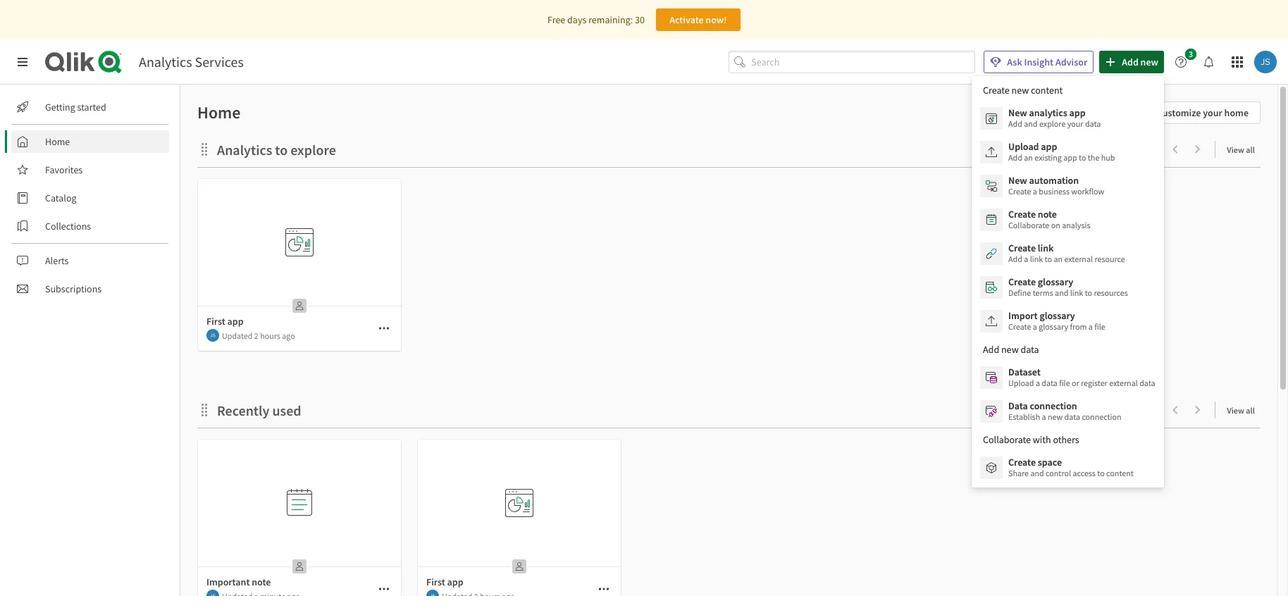 Task type: describe. For each thing, give the bounding box(es) containing it.
your inside customize your home button
[[1203, 106, 1222, 119]]

customize
[[1157, 106, 1201, 119]]

customize your home button
[[1131, 101, 1261, 124]]

create for create glossary
[[1008, 276, 1036, 288]]

navigation pane element
[[0, 90, 180, 306]]

favorites
[[45, 163, 83, 176]]

0 vertical spatial first
[[206, 315, 225, 328]]

activate
[[669, 13, 704, 26]]

dataset upload a data file or register external data
[[1008, 366, 1155, 388]]

0 horizontal spatial connection
[[1030, 400, 1077, 412]]

getting started link
[[11, 96, 169, 118]]

free
[[548, 13, 565, 26]]

services
[[195, 53, 244, 70]]

customize your home
[[1157, 106, 1249, 119]]

view for analytics to explore
[[1227, 144, 1244, 155]]

2
[[254, 330, 258, 341]]

new for new automation
[[1008, 174, 1027, 187]]

import
[[1008, 309, 1038, 322]]

external for create link
[[1064, 254, 1093, 264]]

free days remaining: 30
[[548, 13, 645, 26]]

create link add a link to an external resource
[[1008, 242, 1125, 264]]

create for create space
[[1008, 456, 1036, 469]]

analytics to explore link
[[217, 141, 342, 159]]

updated 2 hours ago
[[222, 330, 295, 341]]

a right the from
[[1089, 321, 1093, 332]]

or
[[1072, 378, 1079, 388]]

a for link
[[1024, 254, 1028, 264]]

create note collaborate on analysis
[[1008, 208, 1090, 230]]

first inside "first app" link
[[426, 576, 445, 588]]

and for glossary
[[1055, 287, 1068, 298]]

ask insight advisor
[[1007, 56, 1087, 68]]

upload inside upload app add an existing app to the hub
[[1008, 140, 1039, 153]]

analytics for analytics services
[[139, 53, 192, 70]]

a inside dataset upload a data file or register external data
[[1036, 378, 1040, 388]]

personal element for "first app" link
[[508, 555, 531, 578]]

dataset menu item
[[972, 361, 1164, 395]]

now!
[[706, 13, 727, 26]]

activate now! link
[[656, 8, 741, 31]]

move collection image
[[197, 142, 211, 156]]

ask insight advisor button
[[984, 51, 1094, 73]]

home link
[[11, 130, 169, 153]]

alerts
[[45, 254, 69, 267]]

and for analytics
[[1024, 118, 1038, 129]]

getting
[[45, 101, 75, 113]]

create link menu item
[[972, 237, 1164, 271]]

started
[[77, 101, 106, 113]]

import glossary create a glossary from a file
[[1008, 309, 1105, 332]]

jacob simon image
[[206, 329, 219, 342]]

personal element for important note link
[[288, 555, 311, 578]]

remaining:
[[588, 13, 633, 26]]

hours
[[260, 330, 280, 341]]

analytics services element
[[139, 53, 244, 70]]

glossary for import glossary
[[1040, 309, 1075, 322]]

file inside dataset upload a data file or register external data
[[1059, 378, 1070, 388]]

control
[[1046, 468, 1071, 478]]

days
[[567, 13, 587, 26]]

alerts link
[[11, 249, 169, 272]]

view all link for recently used
[[1227, 401, 1261, 419]]

add inside upload app add an existing app to the hub
[[1008, 152, 1022, 163]]

and inside create space share and control access to content
[[1030, 468, 1044, 478]]

add inside 'create link add a link to an external resource'
[[1008, 254, 1022, 264]]

home main content
[[175, 85, 1288, 596]]

collections link
[[11, 215, 169, 237]]

create inside new automation create a business workflow
[[1008, 186, 1031, 197]]

upload app add an existing app to the hub
[[1008, 140, 1115, 163]]

add inside add new dropdown button
[[1122, 56, 1139, 68]]

link up "terms"
[[1030, 254, 1043, 264]]

data inside data connection establish a new data connection
[[1064, 412, 1080, 422]]

analytics services
[[139, 53, 244, 70]]

activate now!
[[669, 13, 727, 26]]

home inside home link
[[45, 135, 70, 148]]

file inside import glossary create a glossary from a file
[[1094, 321, 1105, 332]]

new analytics app add and explore your data
[[1008, 106, 1101, 129]]

app inside new analytics app add and explore your data
[[1069, 106, 1086, 119]]

collections
[[45, 220, 91, 233]]

Search text field
[[751, 51, 975, 74]]

data connection establish a new data connection
[[1008, 400, 1122, 422]]

create glossary define terms and link to resources
[[1008, 276, 1128, 298]]

catalog link
[[11, 187, 169, 209]]

data right register
[[1140, 378, 1155, 388]]

close sidebar menu image
[[17, 56, 28, 68]]

to for create space
[[1097, 468, 1105, 478]]

ago
[[282, 330, 295, 341]]

favorites link
[[11, 159, 169, 181]]

insight
[[1024, 56, 1054, 68]]

content
[[1106, 468, 1134, 478]]

access
[[1073, 468, 1096, 478]]



Task type: vqa. For each thing, say whether or not it's contained in the screenshot.


Task type: locate. For each thing, give the bounding box(es) containing it.
1 horizontal spatial home
[[197, 101, 241, 123]]

create inside import glossary create a glossary from a file
[[1008, 321, 1031, 332]]

upload app menu item
[[972, 135, 1164, 169]]

note
[[1038, 208, 1057, 221], [252, 576, 271, 588]]

dataset
[[1008, 366, 1041, 378]]

add inside new analytics app add and explore your data
[[1008, 118, 1022, 129]]

upload
[[1008, 140, 1039, 153], [1008, 378, 1034, 388]]

1 vertical spatial explore
[[290, 141, 336, 159]]

menu
[[972, 76, 1164, 488]]

0 vertical spatial explore
[[1039, 118, 1066, 129]]

add left analytics
[[1008, 118, 1022, 129]]

1 view all from the top
[[1227, 144, 1255, 155]]

a
[[1033, 186, 1037, 197], [1024, 254, 1028, 264], [1033, 321, 1037, 332], [1089, 321, 1093, 332], [1036, 378, 1040, 388], [1042, 412, 1046, 422]]

data up the
[[1085, 118, 1101, 129]]

glossary down create link menu item
[[1038, 276, 1073, 288]]

your
[[1203, 106, 1222, 119], [1067, 118, 1083, 129]]

connection down register
[[1082, 412, 1122, 422]]

and inside new analytics app add and explore your data
[[1024, 118, 1038, 129]]

1 vertical spatial view all link
[[1227, 401, 1261, 419]]

link up import glossary menu item at the bottom of page
[[1070, 287, 1083, 298]]

resource
[[1095, 254, 1125, 264]]

1 horizontal spatial connection
[[1082, 412, 1122, 422]]

first app link
[[418, 440, 621, 596]]

1 upload from the top
[[1008, 140, 1039, 153]]

collaborate
[[1008, 220, 1049, 230]]

0 vertical spatial and
[[1024, 118, 1038, 129]]

on
[[1051, 220, 1060, 230]]

1 vertical spatial file
[[1059, 378, 1070, 388]]

new left analytics
[[1008, 106, 1027, 119]]

to inside 'create link add a link to an external resource'
[[1045, 254, 1052, 264]]

2 view all link from the top
[[1227, 401, 1261, 419]]

data left or
[[1042, 378, 1057, 388]]

0 horizontal spatial analytics
[[139, 53, 192, 70]]

personal element inside important note link
[[288, 555, 311, 578]]

ask
[[1007, 56, 1022, 68]]

all for recently used
[[1246, 405, 1255, 416]]

move collection image
[[197, 403, 211, 417]]

create down collaborate
[[1008, 242, 1036, 254]]

2 create from the top
[[1008, 208, 1036, 221]]

1 vertical spatial external
[[1109, 378, 1138, 388]]

an
[[1024, 152, 1033, 163], [1054, 254, 1063, 264]]

analysis
[[1062, 220, 1090, 230]]

business
[[1039, 186, 1070, 197]]

a for connection
[[1042, 412, 1046, 422]]

analytics to explore
[[217, 141, 336, 159]]

used
[[272, 402, 301, 419]]

updated
[[222, 330, 253, 341]]

2 all from the top
[[1246, 405, 1255, 416]]

create
[[1008, 186, 1031, 197], [1008, 208, 1036, 221], [1008, 242, 1036, 254], [1008, 276, 1036, 288], [1008, 321, 1031, 332], [1008, 456, 1036, 469]]

add left existing
[[1008, 152, 1022, 163]]

1 horizontal spatial an
[[1054, 254, 1063, 264]]

connection down dataset menu item at bottom
[[1030, 400, 1077, 412]]

0 horizontal spatial an
[[1024, 152, 1033, 163]]

external
[[1064, 254, 1093, 264], [1109, 378, 1138, 388]]

a left business
[[1033, 186, 1037, 197]]

1 horizontal spatial new
[[1141, 56, 1158, 68]]

1 horizontal spatial first app
[[426, 576, 463, 588]]

1 horizontal spatial explore
[[1039, 118, 1066, 129]]

1 horizontal spatial your
[[1203, 106, 1222, 119]]

establish
[[1008, 412, 1040, 422]]

workflow
[[1071, 186, 1104, 197]]

0 horizontal spatial new
[[1048, 412, 1063, 422]]

analytics left services
[[139, 53, 192, 70]]

1 vertical spatial new
[[1048, 412, 1063, 422]]

4 create from the top
[[1008, 276, 1036, 288]]

from
[[1070, 321, 1087, 332]]

view
[[1227, 144, 1244, 155], [1227, 405, 1244, 416]]

resources
[[1094, 287, 1128, 298]]

create inside 'create link add a link to an external resource'
[[1008, 242, 1036, 254]]

data down or
[[1064, 412, 1080, 422]]

0 horizontal spatial first
[[206, 315, 225, 328]]

upload inside dataset upload a data file or register external data
[[1008, 378, 1034, 388]]

home up move collection image
[[197, 101, 241, 123]]

0 vertical spatial upload
[[1008, 140, 1039, 153]]

1 vertical spatial view all
[[1227, 405, 1255, 416]]

create down "define"
[[1008, 321, 1031, 332]]

1 vertical spatial view
[[1227, 405, 1244, 416]]

personal element inside "first app" link
[[508, 555, 531, 578]]

0 vertical spatial note
[[1038, 208, 1057, 221]]

create left space
[[1008, 456, 1036, 469]]

external inside dataset upload a data file or register external data
[[1109, 378, 1138, 388]]

link inside "create glossary define terms and link to resources"
[[1070, 287, 1083, 298]]

existing
[[1035, 152, 1062, 163]]

new automation menu item
[[972, 169, 1164, 203]]

create for create link
[[1008, 242, 1036, 254]]

a down collaborate
[[1024, 254, 1028, 264]]

your left home
[[1203, 106, 1222, 119]]

advisor
[[1055, 56, 1087, 68]]

to inside "create glossary define terms and link to resources"
[[1085, 287, 1092, 298]]

note down business
[[1038, 208, 1057, 221]]

a down "terms"
[[1033, 321, 1037, 332]]

a for automation
[[1033, 186, 1037, 197]]

add new button
[[1099, 51, 1164, 73]]

1 horizontal spatial first
[[426, 576, 445, 588]]

1 view all link from the top
[[1227, 140, 1261, 158]]

1 horizontal spatial file
[[1094, 321, 1105, 332]]

home
[[197, 101, 241, 123], [45, 135, 70, 148]]

glossary down "terms"
[[1040, 309, 1075, 322]]

home inside home main content
[[197, 101, 241, 123]]

file
[[1094, 321, 1105, 332], [1059, 378, 1070, 388]]

an inside 'create link add a link to an external resource'
[[1054, 254, 1063, 264]]

new
[[1141, 56, 1158, 68], [1048, 412, 1063, 422]]

data
[[1008, 400, 1028, 412]]

new automation create a business workflow
[[1008, 174, 1104, 197]]

1 vertical spatial new
[[1008, 174, 1027, 187]]

0 vertical spatial all
[[1246, 144, 1255, 155]]

view all for recently used
[[1227, 405, 1255, 416]]

view all
[[1227, 144, 1255, 155], [1227, 405, 1255, 416]]

a right establish
[[1042, 412, 1046, 422]]

5 create from the top
[[1008, 321, 1031, 332]]

a inside data connection establish a new data connection
[[1042, 412, 1046, 422]]

to for upload app
[[1079, 152, 1086, 163]]

create note menu item
[[972, 203, 1164, 237]]

data
[[1085, 118, 1101, 129], [1042, 378, 1057, 388], [1140, 378, 1155, 388], [1064, 412, 1080, 422]]

0 vertical spatial view all link
[[1227, 140, 1261, 158]]

connection
[[1030, 400, 1077, 412], [1082, 412, 1122, 422]]

1 new from the top
[[1008, 106, 1027, 119]]

0 vertical spatial new
[[1008, 106, 1027, 119]]

view for recently used
[[1227, 405, 1244, 416]]

0 vertical spatial home
[[197, 101, 241, 123]]

all for analytics to explore
[[1246, 144, 1255, 155]]

jacob simon element
[[206, 329, 219, 342]]

home up favorites
[[45, 135, 70, 148]]

note inside create note collaborate on analysis
[[1038, 208, 1057, 221]]

note for create
[[1038, 208, 1057, 221]]

external for dataset
[[1109, 378, 1138, 388]]

recently used
[[217, 402, 301, 419]]

0 horizontal spatial your
[[1067, 118, 1083, 129]]

explore inside home main content
[[290, 141, 336, 159]]

define
[[1008, 287, 1031, 298]]

2 view all from the top
[[1227, 405, 1255, 416]]

external right register
[[1109, 378, 1138, 388]]

subscriptions
[[45, 283, 102, 295]]

to inside create space share and control access to content
[[1097, 468, 1105, 478]]

first app
[[206, 315, 244, 328], [426, 576, 463, 588]]

0 vertical spatial an
[[1024, 152, 1033, 163]]

external inside 'create link add a link to an external resource'
[[1064, 254, 1093, 264]]

explore inside new analytics app add and explore your data
[[1039, 118, 1066, 129]]

link down "on" at the top right of the page
[[1038, 242, 1054, 254]]

0 vertical spatial analytics
[[139, 53, 192, 70]]

create space share and control access to content
[[1008, 456, 1134, 478]]

share
[[1008, 468, 1029, 478]]

0 vertical spatial view
[[1227, 144, 1244, 155]]

new
[[1008, 106, 1027, 119], [1008, 174, 1027, 187]]

0 vertical spatial first app
[[206, 315, 244, 328]]

add new
[[1122, 56, 1158, 68]]

your up upload app menu item
[[1067, 118, 1083, 129]]

note for important
[[252, 576, 271, 588]]

import glossary menu item
[[972, 304, 1164, 338]]

30
[[635, 13, 645, 26]]

0 horizontal spatial home
[[45, 135, 70, 148]]

1 vertical spatial note
[[252, 576, 271, 588]]

1 horizontal spatial note
[[1038, 208, 1057, 221]]

0 vertical spatial new
[[1141, 56, 1158, 68]]

searchbar element
[[729, 51, 975, 74]]

data inside new analytics app add and explore your data
[[1085, 118, 1101, 129]]

2 view from the top
[[1227, 405, 1244, 416]]

1 vertical spatial an
[[1054, 254, 1063, 264]]

important
[[206, 576, 250, 588]]

analytics inside home main content
[[217, 141, 272, 159]]

1 vertical spatial upload
[[1008, 378, 1034, 388]]

a up establish
[[1036, 378, 1040, 388]]

1 vertical spatial first app
[[426, 576, 463, 588]]

file left or
[[1059, 378, 1070, 388]]

glossary inside "create glossary define terms and link to resources"
[[1038, 276, 1073, 288]]

note right important on the left of the page
[[252, 576, 271, 588]]

new up 'customize'
[[1141, 56, 1158, 68]]

create left business
[[1008, 186, 1031, 197]]

glossary for create glossary
[[1038, 276, 1073, 288]]

a inside 'create link add a link to an external resource'
[[1024, 254, 1028, 264]]

new inside data connection establish a new data connection
[[1048, 412, 1063, 422]]

0 horizontal spatial note
[[252, 576, 271, 588]]

create glossary menu item
[[972, 271, 1164, 304]]

an inside upload app add an existing app to the hub
[[1024, 152, 1033, 163]]

create inside "create glossary define terms and link to resources"
[[1008, 276, 1036, 288]]

all
[[1246, 144, 1255, 155], [1246, 405, 1255, 416]]

2 vertical spatial and
[[1030, 468, 1044, 478]]

1 vertical spatial analytics
[[217, 141, 272, 159]]

terms
[[1033, 287, 1053, 298]]

the
[[1088, 152, 1099, 163]]

0 horizontal spatial file
[[1059, 378, 1070, 388]]

1 vertical spatial and
[[1055, 287, 1068, 298]]

create left "on" at the top right of the page
[[1008, 208, 1036, 221]]

and inside "create glossary define terms and link to resources"
[[1055, 287, 1068, 298]]

explore
[[1039, 118, 1066, 129], [290, 141, 336, 159]]

a for glossary
[[1033, 321, 1037, 332]]

2 upload from the top
[[1008, 378, 1034, 388]]

external up "create glossary define terms and link to resources"
[[1064, 254, 1093, 264]]

new for new analytics app
[[1008, 106, 1027, 119]]

to inside home main content
[[275, 141, 288, 159]]

menu containing new analytics app
[[972, 76, 1164, 488]]

and right share
[[1030, 468, 1044, 478]]

create for create note
[[1008, 208, 1036, 221]]

analytics
[[1029, 106, 1067, 119]]

automation
[[1029, 174, 1079, 187]]

a inside new automation create a business workflow
[[1033, 186, 1037, 197]]

personal element
[[288, 295, 311, 317], [288, 555, 311, 578], [508, 555, 531, 578]]

new right establish
[[1048, 412, 1063, 422]]

view all for analytics to explore
[[1227, 144, 1255, 155]]

0 horizontal spatial first app
[[206, 315, 244, 328]]

and up existing
[[1024, 118, 1038, 129]]

important note
[[206, 576, 271, 588]]

important note link
[[198, 440, 401, 596]]

upload down analytics
[[1008, 140, 1039, 153]]

add
[[1122, 56, 1139, 68], [1008, 118, 1022, 129], [1008, 152, 1022, 163], [1008, 254, 1022, 264]]

new inside new automation create a business workflow
[[1008, 174, 1027, 187]]

getting started
[[45, 101, 106, 113]]

1 vertical spatial all
[[1246, 405, 1255, 416]]

6 create from the top
[[1008, 456, 1036, 469]]

upload up the data
[[1008, 378, 1034, 388]]

analytics for analytics to explore
[[217, 141, 272, 159]]

0 horizontal spatial explore
[[290, 141, 336, 159]]

1 horizontal spatial external
[[1109, 378, 1138, 388]]

new inside new analytics app add and explore your data
[[1008, 106, 1027, 119]]

to inside upload app add an existing app to the hub
[[1079, 152, 1086, 163]]

create space menu item
[[972, 451, 1164, 485]]

1 all from the top
[[1246, 144, 1255, 155]]

and
[[1024, 118, 1038, 129], [1055, 287, 1068, 298], [1030, 468, 1044, 478]]

new inside dropdown button
[[1141, 56, 1158, 68]]

1 vertical spatial home
[[45, 135, 70, 148]]

view all link for analytics to explore
[[1227, 140, 1261, 158]]

create up import
[[1008, 276, 1036, 288]]

create inside create space share and control access to content
[[1008, 456, 1036, 469]]

analytics right move collection image
[[217, 141, 272, 159]]

add right advisor
[[1122, 56, 1139, 68]]

recently used link
[[217, 402, 307, 419]]

1 create from the top
[[1008, 186, 1031, 197]]

note inside home main content
[[252, 576, 271, 588]]

view all link
[[1227, 140, 1261, 158], [1227, 401, 1261, 419]]

2 new from the top
[[1008, 174, 1027, 187]]

subscriptions link
[[11, 278, 169, 300]]

1 vertical spatial first
[[426, 576, 445, 588]]

an up "create glossary define terms and link to resources"
[[1054, 254, 1063, 264]]

file right the from
[[1094, 321, 1105, 332]]

app
[[1069, 106, 1086, 119], [1041, 140, 1057, 153], [1063, 152, 1077, 163], [227, 315, 244, 328], [447, 576, 463, 588]]

your inside new analytics app add and explore your data
[[1067, 118, 1083, 129]]

0 vertical spatial view all
[[1227, 144, 1255, 155]]

0 vertical spatial file
[[1094, 321, 1105, 332]]

1 view from the top
[[1227, 144, 1244, 155]]

glossary left the from
[[1039, 321, 1068, 332]]

0 vertical spatial external
[[1064, 254, 1093, 264]]

to for create glossary
[[1085, 287, 1092, 298]]

an left existing
[[1024, 152, 1033, 163]]

register
[[1081, 378, 1108, 388]]

3 create from the top
[[1008, 242, 1036, 254]]

add up "define"
[[1008, 254, 1022, 264]]

space
[[1038, 456, 1062, 469]]

new analytics app menu item
[[972, 101, 1164, 135]]

to
[[275, 141, 288, 159], [1079, 152, 1086, 163], [1045, 254, 1052, 264], [1085, 287, 1092, 298], [1097, 468, 1105, 478]]

catalog
[[45, 192, 76, 204]]

0 horizontal spatial external
[[1064, 254, 1093, 264]]

home
[[1224, 106, 1249, 119]]

1 horizontal spatial analytics
[[217, 141, 272, 159]]

and right "terms"
[[1055, 287, 1068, 298]]

hub
[[1101, 152, 1115, 163]]

data connection menu item
[[972, 395, 1164, 428]]

create inside create note collaborate on analysis
[[1008, 208, 1036, 221]]

new left automation
[[1008, 174, 1027, 187]]

recently
[[217, 402, 269, 419]]



